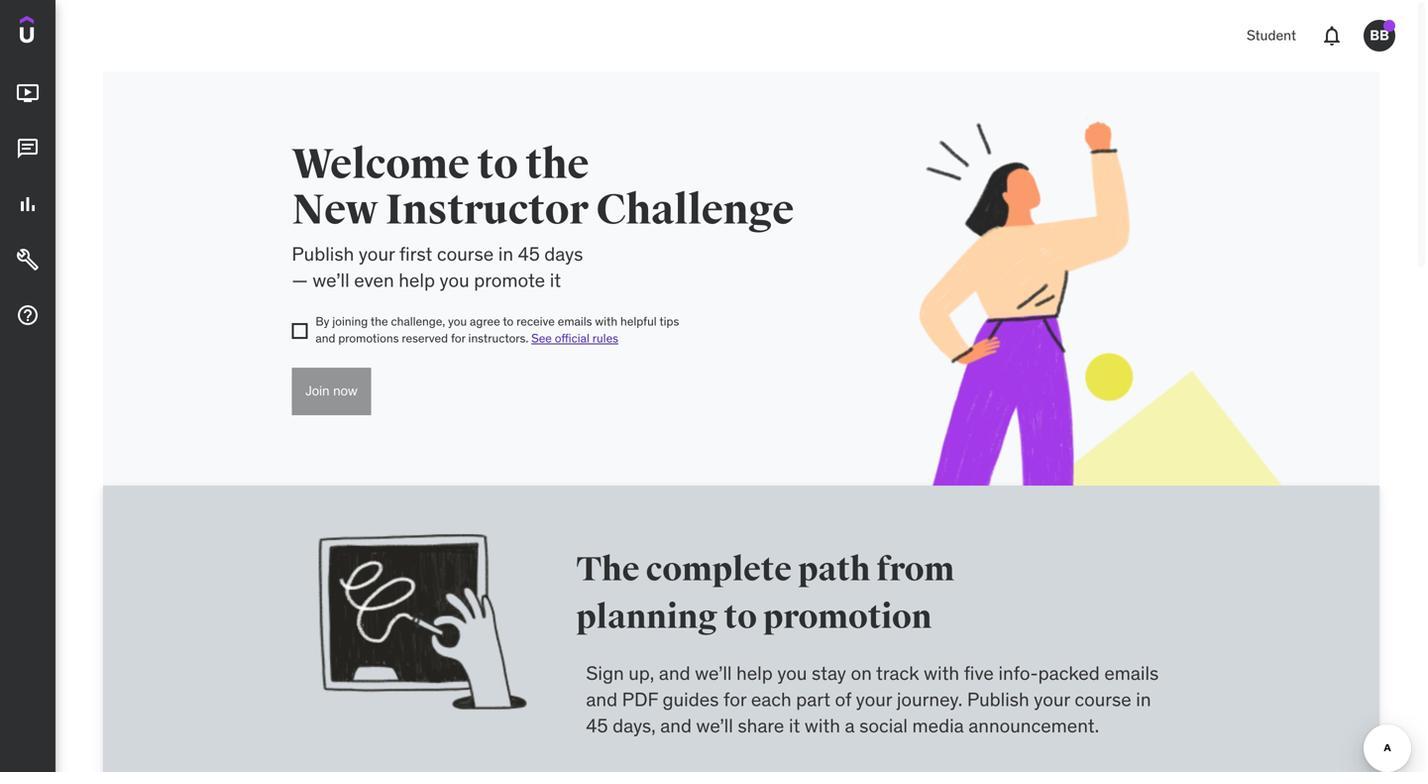 Task type: vqa. For each thing, say whether or not it's contained in the screenshot.
we'll in Welcome to the New Instructor Challenge Publish your first course in 45 days — we'll even help you promote it
yes



Task type: describe. For each thing, give the bounding box(es) containing it.
sign
[[586, 661, 624, 685]]

course inside welcome to the new instructor challenge publish your first course in 45 days — we'll even help you promote it
[[437, 242, 494, 266]]

path
[[798, 549, 870, 590]]

instructors.
[[468, 331, 528, 346]]

4 medium image from the top
[[16, 303, 40, 327]]

joining
[[332, 314, 368, 329]]

share
[[738, 714, 784, 737]]

2 vertical spatial with
[[805, 714, 840, 737]]

up,
[[629, 661, 654, 685]]

join
[[305, 384, 330, 398]]

1 vertical spatial we'll
[[695, 661, 732, 685]]

days
[[544, 242, 583, 266]]

to inside welcome to the new instructor challenge publish your first course in 45 days — we'll even help you promote it
[[477, 139, 518, 190]]

it inside welcome to the new instructor challenge publish your first course in 45 days — we'll even help you promote it
[[550, 268, 561, 292]]

new
[[292, 184, 378, 236]]

pdf
[[622, 687, 658, 711]]

emails inside sign up, and we'll help you stay on track with five info-packed emails and pdf guides for each part of your journey. publish your course in 45 days, and we'll share it with a social media announcement.
[[1104, 661, 1159, 685]]

even
[[354, 268, 394, 292]]

medium image
[[16, 81, 40, 105]]

publish inside welcome to the new instructor challenge publish your first course in 45 days — we'll even help you promote it
[[292, 242, 354, 266]]

course inside sign up, and we'll help you stay on track with five info-packed emails and pdf guides for each part of your journey. publish your course in 45 days, and we'll share it with a social media announcement.
[[1075, 687, 1131, 711]]

by
[[316, 314, 329, 329]]

student link
[[1235, 12, 1308, 59]]

rules
[[592, 331, 618, 346]]

the for joining
[[371, 314, 388, 329]]

2 horizontal spatial your
[[1034, 687, 1070, 711]]

and down sign
[[586, 687, 618, 711]]

stay
[[812, 661, 846, 685]]

it inside sign up, and we'll help you stay on track with five info-packed emails and pdf guides for each part of your journey. publish your course in 45 days, and we'll share it with a social media announcement.
[[789, 714, 800, 737]]

journey.
[[897, 687, 963, 711]]

media
[[912, 714, 964, 737]]

1 horizontal spatial your
[[856, 687, 892, 711]]

we'll inside welcome to the new instructor challenge publish your first course in 45 days — we'll even help you promote it
[[313, 268, 349, 292]]

announcement.
[[969, 714, 1099, 737]]

official
[[555, 331, 590, 346]]

challenge,
[[391, 314, 445, 329]]

a
[[845, 714, 855, 737]]

udemy image
[[20, 16, 110, 50]]

xsmall image
[[292, 323, 308, 339]]

help inside sign up, and we'll help you stay on track with five info-packed emails and pdf guides for each part of your journey. publish your course in 45 days, and we'll share it with a social media announcement.
[[736, 661, 773, 685]]

social
[[859, 714, 908, 737]]

of
[[835, 687, 851, 711]]

for inside sign up, and we'll help you stay on track with five info-packed emails and pdf guides for each part of your journey. publish your course in 45 days, and we'll share it with a social media announcement.
[[723, 687, 747, 711]]

challenge
[[596, 184, 794, 236]]

45 inside sign up, and we'll help you stay on track with five info-packed emails and pdf guides for each part of your journey. publish your course in 45 days, and we'll share it with a social media announcement.
[[586, 714, 608, 737]]

3 medium image from the top
[[16, 248, 40, 272]]

join now
[[305, 384, 357, 398]]

planning
[[576, 596, 718, 638]]

sign up, and we'll help you stay on track with five info-packed emails and pdf guides for each part of your journey. publish your course in 45 days, and we'll share it with a social media announcement.
[[586, 661, 1159, 737]]



Task type: locate. For each thing, give the bounding box(es) containing it.
0 vertical spatial with
[[595, 314, 618, 329]]

2 vertical spatial to
[[724, 596, 757, 638]]

bb
[[1370, 26, 1389, 44]]

your up social
[[856, 687, 892, 711]]

1 vertical spatial for
[[723, 687, 747, 711]]

0 vertical spatial you
[[440, 268, 469, 292]]

you up each
[[777, 661, 807, 685]]

the inside by joining the challenge, you agree to receive emails with helpful tips and promotions reserved for instructors. see official rules
[[371, 314, 388, 329]]

reserved
[[402, 331, 448, 346]]

for left each
[[723, 687, 747, 711]]

1 vertical spatial with
[[924, 661, 959, 685]]

45 inside welcome to the new instructor challenge publish your first course in 45 days — we'll even help you promote it
[[518, 242, 540, 266]]

emails inside by joining the challenge, you agree to receive emails with helpful tips and promotions reserved for instructors. see official rules
[[558, 314, 592, 329]]

1 vertical spatial course
[[1075, 687, 1131, 711]]

you inside welcome to the new instructor challenge publish your first course in 45 days — we'll even help you promote it
[[440, 268, 469, 292]]

with up journey.
[[924, 661, 959, 685]]

1 vertical spatial in
[[1136, 687, 1151, 711]]

0 vertical spatial to
[[477, 139, 518, 190]]

the
[[526, 139, 589, 190], [371, 314, 388, 329]]

guides
[[663, 687, 719, 711]]

0 horizontal spatial publish
[[292, 242, 354, 266]]

and down 'by'
[[316, 331, 335, 346]]

45 up promote
[[518, 242, 540, 266]]

notifications image
[[1320, 24, 1344, 48]]

with left a
[[805, 714, 840, 737]]

the up promotions
[[371, 314, 388, 329]]

2 vertical spatial you
[[777, 661, 807, 685]]

promotions
[[338, 331, 399, 346]]

we'll right — on the top of page
[[313, 268, 349, 292]]

2 horizontal spatial with
[[924, 661, 959, 685]]

0 vertical spatial publish
[[292, 242, 354, 266]]

emails up see official rules link
[[558, 314, 592, 329]]

0 horizontal spatial 45
[[518, 242, 540, 266]]

in inside welcome to the new instructor challenge publish your first course in 45 days — we'll even help you promote it
[[498, 242, 513, 266]]

each
[[751, 687, 792, 711]]

1 horizontal spatial in
[[1136, 687, 1151, 711]]

helpful
[[620, 314, 657, 329]]

you
[[440, 268, 469, 292], [448, 314, 467, 329], [777, 661, 807, 685]]

join now button
[[292, 367, 371, 415]]

0 horizontal spatial the
[[371, 314, 388, 329]]

we'll up guides
[[695, 661, 732, 685]]

the
[[576, 549, 640, 590]]

1 vertical spatial help
[[736, 661, 773, 685]]

0 horizontal spatial in
[[498, 242, 513, 266]]

to inside the complete path from planning to promotion
[[724, 596, 757, 638]]

the inside welcome to the new instructor challenge publish your first course in 45 days — we'll even help you promote it
[[526, 139, 589, 190]]

you left the agree
[[448, 314, 467, 329]]

1 horizontal spatial publish
[[967, 687, 1029, 711]]

2 vertical spatial we'll
[[696, 714, 733, 737]]

0 horizontal spatial with
[[595, 314, 618, 329]]

receive
[[516, 314, 555, 329]]

0 vertical spatial emails
[[558, 314, 592, 329]]

course
[[437, 242, 494, 266], [1075, 687, 1131, 711]]

1 horizontal spatial help
[[736, 661, 773, 685]]

help
[[399, 268, 435, 292], [736, 661, 773, 685]]

for inside by joining the challenge, you agree to receive emails with helpful tips and promotions reserved for instructors. see official rules
[[451, 331, 465, 346]]

1 horizontal spatial for
[[723, 687, 747, 711]]

0 horizontal spatial for
[[451, 331, 465, 346]]

publish down the five
[[967, 687, 1029, 711]]

the up days
[[526, 139, 589, 190]]

emails
[[558, 314, 592, 329], [1104, 661, 1159, 685]]

we'll
[[313, 268, 349, 292], [695, 661, 732, 685], [696, 714, 733, 737]]

course down instructor
[[437, 242, 494, 266]]

track
[[876, 661, 919, 685]]

1 vertical spatial 45
[[586, 714, 608, 737]]

—
[[292, 268, 308, 292]]

you left promote
[[440, 268, 469, 292]]

welcome to the new instructor challenge publish your first course in 45 days — we'll even help you promote it
[[292, 139, 794, 292]]

promotion
[[763, 596, 932, 638]]

1 horizontal spatial with
[[805, 714, 840, 737]]

now
[[333, 384, 357, 398]]

and down guides
[[660, 714, 692, 737]]

see
[[531, 331, 552, 346]]

instructor
[[385, 184, 588, 236]]

it down part
[[789, 714, 800, 737]]

0 horizontal spatial your
[[359, 242, 395, 266]]

0 horizontal spatial course
[[437, 242, 494, 266]]

1 horizontal spatial it
[[789, 714, 800, 737]]

your
[[359, 242, 395, 266], [856, 687, 892, 711], [1034, 687, 1070, 711]]

you inside sign up, and we'll help you stay on track with five info-packed emails and pdf guides for each part of your journey. publish your course in 45 days, and we'll share it with a social media announcement.
[[777, 661, 807, 685]]

days,
[[613, 714, 656, 737]]

0 vertical spatial for
[[451, 331, 465, 346]]

0 vertical spatial course
[[437, 242, 494, 266]]

1 horizontal spatial course
[[1075, 687, 1131, 711]]

0 horizontal spatial it
[[550, 268, 561, 292]]

from
[[877, 549, 954, 590]]

45
[[518, 242, 540, 266], [586, 714, 608, 737]]

see official rules link
[[531, 331, 618, 346]]

tips
[[659, 314, 679, 329]]

your inside welcome to the new instructor challenge publish your first course in 45 days — we'll even help you promote it
[[359, 242, 395, 266]]

packed
[[1038, 661, 1100, 685]]

publish
[[292, 242, 354, 266], [967, 687, 1029, 711]]

1 vertical spatial you
[[448, 314, 467, 329]]

publish inside sign up, and we'll help you stay on track with five info-packed emails and pdf guides for each part of your journey. publish your course in 45 days, and we'll share it with a social media announcement.
[[967, 687, 1029, 711]]

0 vertical spatial it
[[550, 268, 561, 292]]

first
[[399, 242, 432, 266]]

and inside by joining the challenge, you agree to receive emails with helpful tips and promotions reserved for instructors. see official rules
[[316, 331, 335, 346]]

and up guides
[[659, 661, 690, 685]]

you inside by joining the challenge, you agree to receive emails with helpful tips and promotions reserved for instructors. see official rules
[[448, 314, 467, 329]]

1 horizontal spatial emails
[[1104, 661, 1159, 685]]

with
[[595, 314, 618, 329], [924, 661, 959, 685], [805, 714, 840, 737]]

0 horizontal spatial help
[[399, 268, 435, 292]]

1 horizontal spatial 45
[[586, 714, 608, 737]]

1 vertical spatial publish
[[967, 687, 1029, 711]]

1 vertical spatial the
[[371, 314, 388, 329]]

the complete path from planning to promotion
[[576, 549, 954, 638]]

part
[[796, 687, 830, 711]]

publish up — on the top of page
[[292, 242, 354, 266]]

promote
[[474, 268, 545, 292]]

agree
[[470, 314, 500, 329]]

bb link
[[1356, 12, 1403, 59]]

we'll down guides
[[696, 714, 733, 737]]

the for to
[[526, 139, 589, 190]]

for
[[451, 331, 465, 346], [723, 687, 747, 711]]

0 horizontal spatial emails
[[558, 314, 592, 329]]

info-
[[998, 661, 1038, 685]]

help inside welcome to the new instructor challenge publish your first course in 45 days — we'll even help you promote it
[[399, 268, 435, 292]]

with for helpful
[[595, 314, 618, 329]]

1 vertical spatial it
[[789, 714, 800, 737]]

in inside sign up, and we'll help you stay on track with five info-packed emails and pdf guides for each part of your journey. publish your course in 45 days, and we'll share it with a social media announcement.
[[1136, 687, 1151, 711]]

you have alerts image
[[1384, 20, 1395, 32]]

your up even
[[359, 242, 395, 266]]

with inside by joining the challenge, you agree to receive emails with helpful tips and promotions reserved for instructors. see official rules
[[595, 314, 618, 329]]

0 vertical spatial help
[[399, 268, 435, 292]]

in
[[498, 242, 513, 266], [1136, 687, 1151, 711]]

emails right the "packed"
[[1104, 661, 1159, 685]]

to
[[477, 139, 518, 190], [503, 314, 514, 329], [724, 596, 757, 638]]

help up each
[[736, 661, 773, 685]]

course down the "packed"
[[1075, 687, 1131, 711]]

medium image
[[16, 137, 40, 161], [16, 192, 40, 216], [16, 248, 40, 272], [16, 303, 40, 327]]

0 vertical spatial we'll
[[313, 268, 349, 292]]

and
[[316, 331, 335, 346], [659, 661, 690, 685], [586, 687, 618, 711], [660, 714, 692, 737]]

to inside by joining the challenge, you agree to receive emails with helpful tips and promotions reserved for instructors. see official rules
[[503, 314, 514, 329]]

student
[[1247, 26, 1296, 44]]

0 vertical spatial 45
[[518, 242, 540, 266]]

on
[[851, 661, 872, 685]]

0 vertical spatial the
[[526, 139, 589, 190]]

2 medium image from the top
[[16, 192, 40, 216]]

welcome
[[292, 139, 470, 190]]

0 vertical spatial in
[[498, 242, 513, 266]]

for right reserved
[[451, 331, 465, 346]]

five
[[964, 661, 994, 685]]

it down days
[[550, 268, 561, 292]]

your down the "packed"
[[1034, 687, 1070, 711]]

1 vertical spatial to
[[503, 314, 514, 329]]

it
[[550, 268, 561, 292], [789, 714, 800, 737]]

1 medium image from the top
[[16, 137, 40, 161]]

complete
[[646, 549, 792, 590]]

45 left days,
[[586, 714, 608, 737]]

with up rules
[[595, 314, 618, 329]]

help down first
[[399, 268, 435, 292]]

1 horizontal spatial the
[[526, 139, 589, 190]]

with for five
[[924, 661, 959, 685]]

1 vertical spatial emails
[[1104, 661, 1159, 685]]

by joining the challenge, you agree to receive emails with helpful tips and promotions reserved for instructors. see official rules
[[316, 314, 679, 346]]



